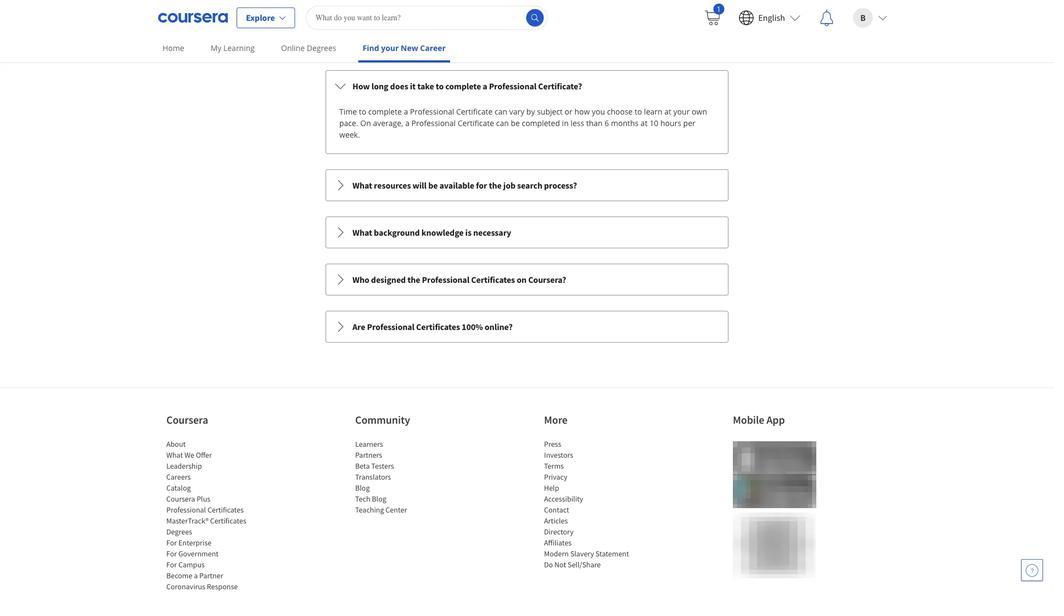 Task type: locate. For each thing, give the bounding box(es) containing it.
0 vertical spatial degrees
[[307, 43, 336, 53]]

mastertrack® certificates link
[[166, 516, 246, 526]]

government
[[178, 549, 219, 559]]

mastertrack®
[[166, 516, 209, 526]]

per
[[683, 118, 695, 128]]

10
[[650, 118, 658, 128]]

become
[[166, 571, 192, 581]]

0 horizontal spatial the
[[407, 274, 420, 285]]

0 vertical spatial coursera
[[166, 414, 208, 427]]

1 horizontal spatial your
[[673, 106, 690, 117]]

help
[[544, 484, 559, 493]]

0 horizontal spatial complete
[[368, 106, 402, 117]]

3 placeholder image from the top
[[733, 513, 816, 579]]

complete up average,
[[368, 106, 402, 117]]

the right for
[[489, 180, 502, 191]]

response
[[207, 582, 238, 592]]

help link
[[544, 484, 559, 493]]

designed
[[371, 274, 406, 285]]

blog link
[[355, 484, 370, 493]]

teaching
[[355, 505, 384, 515]]

directory
[[544, 527, 574, 537]]

can left vary at the top of page
[[495, 106, 507, 117]]

1 vertical spatial degrees
[[166, 527, 192, 537]]

complete
[[445, 81, 481, 92], [368, 106, 402, 117]]

what background knowledge is necessary
[[352, 227, 511, 238]]

partner
[[199, 571, 223, 581]]

help center image
[[1026, 564, 1039, 578]]

testers
[[371, 462, 394, 471]]

completed
[[522, 118, 560, 128]]

your right find
[[381, 43, 399, 53]]

week.
[[339, 129, 360, 140]]

coursera plus link
[[166, 495, 210, 504]]

at
[[664, 106, 671, 117], [641, 118, 648, 128]]

for down degrees 'link'
[[166, 538, 177, 548]]

the right designed
[[407, 274, 420, 285]]

1 horizontal spatial the
[[489, 180, 502, 191]]

1 vertical spatial complete
[[368, 106, 402, 117]]

or
[[565, 106, 573, 117]]

be down vary at the top of page
[[511, 118, 520, 128]]

a up time to complete a professional certificate can vary by subject or how you choose to learn at your own pace. on average, a professional certificate can be completed in less than 6 months at 10 hours per week.
[[483, 81, 487, 92]]

what resources will be available for the job search process? button
[[326, 170, 728, 201]]

careers
[[166, 473, 191, 482]]

0 vertical spatial the
[[489, 180, 502, 191]]

your inside time to complete a professional certificate can vary by subject or how you choose to learn at your own pace. on average, a professional certificate can be completed in less than 6 months at 10 hours per week.
[[673, 106, 690, 117]]

2 horizontal spatial to
[[635, 106, 642, 117]]

learning
[[223, 43, 255, 53]]

tech
[[355, 495, 370, 504]]

list containing press
[[544, 439, 637, 571]]

what for what background knowledge is necessary
[[352, 227, 372, 238]]

privacy link
[[544, 473, 567, 482]]

1 horizontal spatial to
[[436, 81, 444, 92]]

terms link
[[544, 462, 564, 471]]

are
[[352, 322, 365, 333]]

learners
[[355, 440, 383, 449]]

0 vertical spatial complete
[[445, 81, 481, 92]]

coursera image
[[158, 9, 228, 27]]

1 horizontal spatial complete
[[445, 81, 481, 92]]

search
[[517, 180, 542, 191]]

1 vertical spatial blog
[[372, 495, 386, 504]]

list containing learners
[[355, 439, 449, 516]]

2 list from the left
[[355, 439, 449, 516]]

coronavirus response link
[[166, 582, 238, 592]]

slavery
[[570, 549, 594, 559]]

about link
[[166, 440, 186, 449]]

online degrees link
[[277, 36, 341, 60]]

at left 10
[[641, 118, 648, 128]]

will
[[413, 180, 427, 191]]

the
[[489, 180, 502, 191], [407, 274, 420, 285]]

0 horizontal spatial degrees
[[166, 527, 192, 537]]

1 horizontal spatial list
[[355, 439, 449, 516]]

vary
[[509, 106, 524, 117]]

learn
[[644, 106, 662, 117]]

1 vertical spatial what
[[352, 227, 372, 238]]

articles
[[544, 516, 568, 526]]

for up become
[[166, 560, 177, 570]]

to
[[436, 81, 444, 92], [359, 106, 366, 117], [635, 106, 642, 117]]

necessary
[[473, 227, 511, 238]]

what down about
[[166, 451, 183, 460]]

a down campus
[[194, 571, 198, 581]]

degrees
[[307, 43, 336, 53], [166, 527, 192, 537]]

0 vertical spatial blog
[[355, 484, 370, 493]]

less
[[571, 118, 584, 128]]

affiliates
[[544, 538, 572, 548]]

blog up teaching center link
[[372, 495, 386, 504]]

placeholder image
[[733, 442, 816, 476], [733, 475, 816, 509], [733, 513, 816, 579]]

degrees down "mastertrack®" at the bottom of the page
[[166, 527, 192, 537]]

0 vertical spatial for
[[166, 538, 177, 548]]

who designed the professional certificates on coursera?
[[352, 274, 566, 285]]

be right will
[[428, 180, 438, 191]]

for government link
[[166, 549, 219, 559]]

be inside dropdown button
[[428, 180, 438, 191]]

what
[[352, 180, 372, 191], [352, 227, 372, 238], [166, 451, 183, 460]]

1 list from the left
[[166, 439, 260, 593]]

complete inside dropdown button
[[445, 81, 481, 92]]

your
[[381, 43, 399, 53], [673, 106, 690, 117]]

2 coursera from the top
[[166, 495, 195, 504]]

to left learn
[[635, 106, 642, 117]]

offer
[[196, 451, 212, 460]]

to up on
[[359, 106, 366, 117]]

pace.
[[339, 118, 358, 128]]

for up for campus link
[[166, 549, 177, 559]]

mobile
[[733, 414, 764, 427]]

what left background
[[352, 227, 372, 238]]

what we offer link
[[166, 451, 212, 460]]

what for what resources will be available for the job search process?
[[352, 180, 372, 191]]

1 vertical spatial can
[[496, 118, 509, 128]]

by
[[526, 106, 535, 117]]

learners link
[[355, 440, 383, 449]]

press link
[[544, 440, 561, 449]]

list
[[166, 439, 260, 593], [355, 439, 449, 516], [544, 439, 637, 571]]

2 vertical spatial for
[[166, 560, 177, 570]]

0 vertical spatial what
[[352, 180, 372, 191]]

professional
[[489, 81, 537, 92], [410, 106, 454, 117], [412, 118, 456, 128], [422, 274, 469, 285], [367, 322, 415, 333], [166, 505, 206, 515]]

coursera inside about what we offer leadership careers catalog coursera plus professional certificates mastertrack® certificates degrees for enterprise for government for campus become a partner coronavirus response
[[166, 495, 195, 504]]

1 vertical spatial for
[[166, 549, 177, 559]]

1 vertical spatial be
[[428, 180, 438, 191]]

what left resources
[[352, 180, 372, 191]]

for
[[166, 538, 177, 548], [166, 549, 177, 559], [166, 560, 177, 570]]

statement
[[596, 549, 629, 559]]

1 vertical spatial your
[[673, 106, 690, 117]]

blog up tech
[[355, 484, 370, 493]]

your up per
[[673, 106, 690, 117]]

list containing about
[[166, 439, 260, 593]]

find
[[363, 43, 379, 53]]

1 placeholder image from the top
[[733, 442, 816, 476]]

None search field
[[306, 6, 548, 30]]

available
[[439, 180, 474, 191]]

certificates up mastertrack® certificates 'link' on the left of the page
[[208, 505, 244, 515]]

complete right "take"
[[445, 81, 481, 92]]

months
[[611, 118, 639, 128]]

certificate
[[456, 106, 493, 117], [458, 118, 494, 128]]

community
[[355, 414, 410, 427]]

coursera down catalog link
[[166, 495, 195, 504]]

on
[[517, 274, 527, 285]]

0 vertical spatial your
[[381, 43, 399, 53]]

at up hours
[[664, 106, 671, 117]]

degrees inside about what we offer leadership careers catalog coursera plus professional certificates mastertrack® certificates degrees for enterprise for government for campus become a partner coronavirus response
[[166, 527, 192, 537]]

0 vertical spatial be
[[511, 118, 520, 128]]

coursera
[[166, 414, 208, 427], [166, 495, 195, 504]]

1 vertical spatial at
[[641, 118, 648, 128]]

professional inside about what we offer leadership careers catalog coursera plus professional certificates mastertrack® certificates degrees for enterprise for government for campus become a partner coronavirus response
[[166, 505, 206, 515]]

0 horizontal spatial be
[[428, 180, 438, 191]]

3 list from the left
[[544, 439, 637, 571]]

to inside dropdown button
[[436, 81, 444, 92]]

how
[[352, 81, 370, 92]]

coursera up "about" link
[[166, 414, 208, 427]]

careers link
[[166, 473, 191, 482]]

beta
[[355, 462, 370, 471]]

a inside dropdown button
[[483, 81, 487, 92]]

what inside dropdown button
[[352, 227, 372, 238]]

career
[[420, 43, 446, 53]]

1 horizontal spatial be
[[511, 118, 520, 128]]

sell/share
[[568, 560, 601, 570]]

home
[[163, 43, 184, 53]]

0 horizontal spatial list
[[166, 439, 260, 593]]

what inside dropdown button
[[352, 180, 372, 191]]

1 vertical spatial coursera
[[166, 495, 195, 504]]

professional inside are professional certificates 100% online? dropdown button
[[367, 322, 415, 333]]

who designed the professional certificates on coursera? button
[[326, 264, 728, 295]]

2 vertical spatial what
[[166, 451, 183, 460]]

degrees right online
[[307, 43, 336, 53]]

can left the completed
[[496, 118, 509, 128]]

1 horizontal spatial at
[[664, 106, 671, 117]]

to right "take"
[[436, 81, 444, 92]]

2 horizontal spatial list
[[544, 439, 637, 571]]

2 placeholder image from the top
[[733, 475, 816, 509]]

modern slavery statement link
[[544, 549, 629, 559]]



Task type: vqa. For each thing, say whether or not it's contained in the screenshot.
be
yes



Task type: describe. For each thing, give the bounding box(es) containing it.
0 horizontal spatial blog
[[355, 484, 370, 493]]

plus
[[197, 495, 210, 504]]

1 horizontal spatial blog
[[372, 495, 386, 504]]

it
[[410, 81, 416, 92]]

affiliates link
[[544, 538, 572, 548]]

for
[[476, 180, 487, 191]]

how
[[574, 106, 590, 117]]

list for community
[[355, 439, 449, 516]]

privacy
[[544, 473, 567, 482]]

new
[[401, 43, 418, 53]]

0 horizontal spatial at
[[641, 118, 648, 128]]

2 for from the top
[[166, 549, 177, 559]]

english button
[[730, 0, 809, 35]]

b
[[860, 12, 866, 23]]

app
[[767, 414, 785, 427]]

certificates left 100%
[[416, 322, 460, 333]]

how long does it take to complete a professional certificate? button
[[326, 71, 728, 101]]

3 for from the top
[[166, 560, 177, 570]]

0 horizontal spatial to
[[359, 106, 366, 117]]

campus
[[178, 560, 205, 570]]

be inside time to complete a professional certificate can vary by subject or how you choose to learn at your own pace. on average, a professional certificate can be completed in less than 6 months at 10 hours per week.
[[511, 118, 520, 128]]

process?
[[544, 180, 577, 191]]

catalog
[[166, 484, 191, 493]]

explore button
[[237, 7, 295, 28]]

0 vertical spatial can
[[495, 106, 507, 117]]

time
[[339, 106, 357, 117]]

how long does it take to complete a professional certificate?
[[352, 81, 582, 92]]

about
[[166, 440, 186, 449]]

a right average,
[[405, 118, 410, 128]]

hours
[[660, 118, 681, 128]]

6
[[605, 118, 609, 128]]

online
[[281, 43, 305, 53]]

0 vertical spatial at
[[664, 106, 671, 117]]

translators link
[[355, 473, 391, 482]]

degrees link
[[166, 527, 192, 537]]

my learning
[[211, 43, 255, 53]]

background
[[374, 227, 420, 238]]

knowledge
[[422, 227, 464, 238]]

for enterprise link
[[166, 538, 211, 548]]

professional inside how long does it take to complete a professional certificate? dropdown button
[[489, 81, 537, 92]]

articles link
[[544, 516, 568, 526]]

What do you want to learn? text field
[[306, 6, 548, 30]]

average,
[[373, 118, 403, 128]]

shopping cart: 1 item element
[[703, 4, 724, 27]]

1 horizontal spatial degrees
[[307, 43, 336, 53]]

time to complete a professional certificate can vary by subject or how you choose to learn at your own pace. on average, a professional certificate can be completed in less than 6 months at 10 hours per week.
[[339, 106, 707, 140]]

choose
[[607, 106, 633, 117]]

terms
[[544, 462, 564, 471]]

is
[[465, 227, 472, 238]]

does
[[390, 81, 408, 92]]

we
[[184, 451, 194, 460]]

0 vertical spatial certificate
[[456, 106, 493, 117]]

1 coursera from the top
[[166, 414, 208, 427]]

100%
[[462, 322, 483, 333]]

mobile app
[[733, 414, 785, 427]]

press
[[544, 440, 561, 449]]

leadership link
[[166, 462, 202, 471]]

than
[[586, 118, 603, 128]]

explore
[[246, 12, 275, 23]]

in
[[562, 118, 569, 128]]

list for more
[[544, 439, 637, 571]]

partners link
[[355, 451, 382, 460]]

own
[[692, 106, 707, 117]]

job
[[503, 180, 516, 191]]

professional inside the who designed the professional certificates on coursera? dropdown button
[[422, 274, 469, 285]]

what inside about what we offer leadership careers catalog coursera plus professional certificates mastertrack® certificates degrees for enterprise for government for campus become a partner coronavirus response
[[166, 451, 183, 460]]

are professional certificates 100% online?
[[352, 322, 513, 333]]

modern
[[544, 549, 569, 559]]

learners partners beta testers translators blog tech blog teaching center
[[355, 440, 407, 515]]

accessibility link
[[544, 495, 583, 504]]

catalog link
[[166, 484, 191, 493]]

take
[[417, 81, 434, 92]]

what background knowledge is necessary button
[[326, 217, 728, 248]]

find your new career link
[[358, 36, 450, 63]]

coursera?
[[528, 274, 566, 285]]

long
[[372, 81, 388, 92]]

my learning link
[[206, 36, 259, 60]]

1
[[717, 4, 721, 14]]

on
[[360, 118, 371, 128]]

1 for from the top
[[166, 538, 177, 548]]

what resources will be available for the job search process?
[[352, 180, 577, 191]]

directory link
[[544, 527, 574, 537]]

teaching center link
[[355, 505, 407, 515]]

list for coursera
[[166, 439, 260, 593]]

coronavirus
[[166, 582, 205, 592]]

complete inside time to complete a professional certificate can vary by subject or how you choose to learn at your own pace. on average, a professional certificate can be completed in less than 6 months at 10 hours per week.
[[368, 106, 402, 117]]

0 horizontal spatial your
[[381, 43, 399, 53]]

a inside about what we offer leadership careers catalog coursera plus professional certificates mastertrack® certificates degrees for enterprise for government for campus become a partner coronavirus response
[[194, 571, 198, 581]]

become a partner link
[[166, 571, 223, 581]]

contact link
[[544, 505, 569, 515]]

certificates left the on
[[471, 274, 515, 285]]

about what we offer leadership careers catalog coursera plus professional certificates mastertrack® certificates degrees for enterprise for government for campus become a partner coronavirus response
[[166, 440, 246, 592]]

1 vertical spatial the
[[407, 274, 420, 285]]

beta testers link
[[355, 462, 394, 471]]

not
[[554, 560, 566, 570]]

a down "does"
[[404, 106, 408, 117]]

accessibility
[[544, 495, 583, 504]]

english
[[758, 12, 785, 23]]

1 vertical spatial certificate
[[458, 118, 494, 128]]

my
[[211, 43, 221, 53]]

who
[[352, 274, 369, 285]]

for campus link
[[166, 560, 205, 570]]

certificates down professional certificates link
[[210, 516, 246, 526]]



